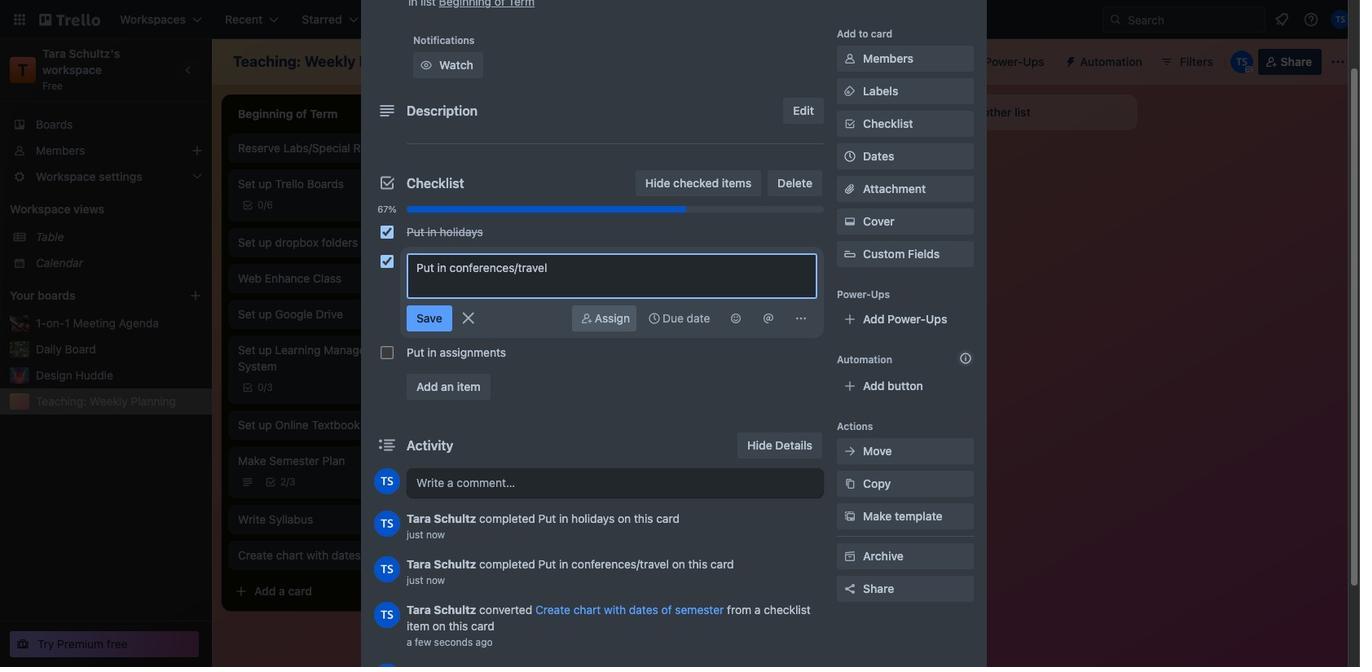 Task type: vqa. For each thing, say whether or not it's contained in the screenshot.
ago
yes



Task type: describe. For each thing, give the bounding box(es) containing it.
share for bottom share button
[[863, 582, 894, 596]]

2 horizontal spatial weekly
[[469, 304, 508, 318]]

custom fields
[[863, 247, 940, 261]]

online
[[275, 418, 309, 432]]

item inside add an item button
[[457, 380, 481, 394]]

your boards with 4 items element
[[10, 286, 165, 306]]

development
[[816, 177, 885, 191]]

put right put in holidays option
[[407, 225, 424, 239]]

planning inside board name text box
[[359, 53, 420, 70]]

textbook
[[312, 418, 360, 432]]

t
[[18, 60, 28, 79]]

few
[[415, 637, 431, 649]]

learning
[[275, 343, 321, 357]]

actions
[[837, 421, 873, 433]]

set up learning management system link
[[238, 342, 427, 375]]

/ down system at the left bottom of the page
[[264, 381, 267, 394]]

2 horizontal spatial create
[[535, 603, 570, 617]]

tara schultz completed put in conferences/travel on this card just now
[[407, 558, 734, 587]]

add an item button
[[407, 374, 490, 400]]

0 vertical spatial chart
[[276, 549, 303, 562]]

table
[[36, 230, 64, 244]]

fields
[[908, 247, 940, 261]]

in inside tara schultz completed put in conferences/travel on this card just now
[[559, 558, 568, 571]]

put right put in assignments option
[[407, 346, 424, 359]]

create for create chart with dates of semester
[[238, 549, 273, 562]]

now for put in holidays
[[426, 529, 445, 541]]

sm image for archive
[[842, 549, 858, 565]]

schultz for tara schultz converted create chart with dates of semester
[[434, 603, 476, 617]]

add right date
[[717, 301, 739, 315]]

0 / 3
[[258, 381, 273, 394]]

1 horizontal spatial members link
[[837, 46, 974, 72]]

ups inside button
[[1023, 55, 1045, 68]]

0 notifications image
[[1272, 10, 1292, 29]]

archive
[[863, 549, 904, 563]]

set for set up trello boards
[[238, 177, 256, 191]]

filters button
[[1156, 49, 1218, 75]]

automation inside button
[[1080, 55, 1143, 68]]

0 horizontal spatial weekly
[[90, 394, 128, 408]]

weekly schedule
[[469, 304, 560, 318]]

correct assignment 1
[[469, 399, 583, 412]]

dropbox
[[275, 236, 319, 249]]

up for dropbox
[[259, 236, 272, 249]]

1 vertical spatial with
[[604, 603, 626, 617]]

checklist
[[764, 603, 811, 617]]

power- inside power-ups button
[[985, 55, 1023, 68]]

1 vertical spatial power-ups
[[837, 289, 890, 301]]

add button
[[863, 379, 923, 393]]

agenda
[[119, 316, 159, 330]]

enhance
[[265, 271, 310, 285]]

1 horizontal spatial boards
[[307, 177, 344, 191]]

0 horizontal spatial create chart with dates of semester link
[[238, 548, 427, 564]]

put in holidays
[[407, 225, 483, 239]]

hide for hide details
[[748, 439, 772, 452]]

completed for put in holidays
[[479, 512, 535, 526]]

teaching: weekly planning inside board name text box
[[233, 53, 420, 70]]

make for make assignment 1
[[469, 363, 498, 377]]

tara schultz (taraschultz7) image inside primary element
[[1331, 10, 1351, 29]]

set up online textbook
[[238, 418, 360, 432]]

up for online
[[259, 418, 272, 432]]

workspace
[[10, 202, 71, 216]]

up for learning
[[259, 343, 272, 357]]

now for put in conferences/travel
[[426, 575, 445, 587]]

attachment
[[863, 182, 926, 196]]

add an item
[[416, 380, 481, 394]]

add left to
[[837, 28, 856, 40]]

make final exam link
[[701, 228, 890, 245]]

a left few
[[407, 637, 412, 649]]

try premium free
[[37, 637, 128, 651]]

1 vertical spatial checklist
[[407, 176, 464, 191]]

/ down 'set up trello boards'
[[264, 199, 267, 211]]

hide details link
[[738, 433, 822, 459]]

Search field
[[1122, 7, 1265, 32]]

in up add an item
[[427, 346, 437, 359]]

a down create chart with dates of semester
[[279, 584, 285, 598]]

0 down system at the left bottom of the page
[[258, 381, 264, 394]]

this for put in conferences/travel
[[688, 558, 708, 571]]

Put in holidays checkbox
[[381, 226, 394, 239]]

show menu image
[[1330, 54, 1346, 70]]

make for make template
[[863, 509, 892, 523]]

1 vertical spatial automation
[[837, 354, 892, 366]]

1-on-1 meeting agenda
[[36, 316, 159, 330]]

custom fields button
[[837, 246, 974, 262]]

checklist group
[[374, 218, 824, 368]]

add a card button for dropbox
[[228, 579, 411, 605]]

daily board
[[36, 342, 96, 356]]

your boards
[[10, 289, 76, 302]]

add left another
[[945, 105, 967, 119]]

create from template… image
[[417, 585, 430, 598]]

1 for 1-on-1 meeting agenda
[[65, 316, 70, 330]]

0 vertical spatial of
[[364, 549, 375, 562]]

free
[[42, 80, 63, 92]]

on inside from a checklist item on this card
[[433, 619, 446, 633]]

make semester plan link
[[238, 453, 427, 469]]

boards
[[38, 289, 76, 302]]

items
[[722, 176, 752, 190]]

0 horizontal spatial teaching: weekly planning
[[36, 394, 176, 408]]

0 horizontal spatial boards
[[36, 117, 73, 131]]

your
[[10, 289, 35, 302]]

try
[[37, 637, 54, 651]]

67%
[[378, 204, 397, 214]]

add a card button for exam
[[691, 295, 874, 321]]

labels
[[863, 84, 898, 98]]

add left the an
[[416, 380, 438, 394]]

1 vertical spatial dates
[[629, 603, 658, 617]]

put inside tara schultz completed put in conferences/travel on this card just now
[[538, 558, 556, 571]]

power-ups inside power-ups button
[[985, 55, 1045, 68]]

syllabus
[[269, 513, 313, 527]]

custom
[[863, 247, 905, 261]]

due
[[663, 311, 684, 325]]

holidays inside checklist group
[[440, 225, 483, 239]]

card right date
[[751, 301, 775, 315]]

calendar
[[36, 256, 83, 270]]

filters
[[1180, 55, 1213, 68]]

a inside from a checklist item on this card
[[755, 603, 761, 617]]

edit
[[793, 104, 814, 117]]

tara for tara schultz's workspace free
[[42, 46, 66, 60]]

Board name text field
[[225, 49, 428, 75]]

0 vertical spatial share button
[[1258, 49, 1322, 75]]

after class
[[469, 236, 527, 249]]

0 left 7
[[489, 189, 495, 201]]

cover link
[[837, 209, 974, 235]]

set up learning management system
[[238, 343, 393, 373]]

ago
[[476, 637, 493, 649]]

1 vertical spatial share button
[[837, 576, 974, 602]]

add another list
[[945, 105, 1031, 119]]

an
[[441, 380, 454, 394]]

sm image for assign link
[[579, 311, 595, 327]]

1 vertical spatial create chart with dates of semester link
[[535, 603, 724, 617]]

try premium free button
[[10, 632, 199, 658]]

add a card for up
[[254, 584, 312, 598]]

tara schultz's workspace free
[[42, 46, 123, 92]]

completed for put in conferences/travel
[[479, 558, 535, 571]]

write syllabus link
[[238, 512, 427, 528]]

search image
[[1109, 13, 1122, 26]]

2 / 3
[[280, 476, 295, 488]]

0 horizontal spatial tara schultz (taraschultz7) image
[[374, 602, 400, 628]]

weekly schedule link
[[469, 303, 659, 320]]

sm image for move link
[[842, 443, 858, 460]]

automation button
[[1058, 49, 1152, 75]]

calendar link
[[36, 255, 202, 271]]

from a checklist item on this card
[[407, 603, 811, 633]]

make for make final exam
[[701, 229, 729, 243]]

teaching: inside board name text box
[[233, 53, 301, 70]]

0 vertical spatial class
[[499, 236, 527, 249]]

schultz's
[[69, 46, 120, 60]]

make final exam
[[701, 229, 788, 243]]

reserve
[[238, 141, 280, 155]]

/ up color: blue, title: none icon
[[495, 189, 498, 201]]

watch button
[[413, 52, 483, 78]]

set up trello boards link
[[238, 176, 427, 192]]

dates
[[863, 149, 894, 163]]

schultz for tara schultz completed put in holidays on this card just now
[[434, 512, 476, 526]]

after class link
[[469, 235, 659, 251]]

1 vertical spatial power-
[[837, 289, 871, 301]]

put inside tara schultz completed put in holidays on this card just now
[[538, 512, 556, 526]]

1 for make assignment 1
[[566, 363, 571, 377]]

power- inside add power-ups link
[[888, 312, 926, 326]]

on for put in conferences/travel
[[672, 558, 685, 571]]

a right date
[[742, 301, 748, 315]]

color: green, title: none image
[[469, 293, 502, 300]]

assignments
[[440, 346, 506, 359]]

card right to
[[871, 28, 893, 40]]

sm image for cover link
[[842, 214, 858, 230]]

0 horizontal spatial teaching:
[[36, 394, 87, 408]]

holidays inside tara schultz completed put in holidays on this card just now
[[571, 512, 615, 526]]

web
[[238, 271, 262, 285]]

checked
[[673, 176, 719, 190]]

due date link
[[640, 306, 718, 332]]

set for set up dropbox folders
[[238, 236, 256, 249]]

tara for tara schultz converted create chart with dates of semester
[[407, 603, 431, 617]]

complete
[[701, 177, 752, 191]]

edit button
[[784, 98, 824, 124]]

premium
[[57, 637, 104, 651]]

/ down weekly schedule
[[495, 326, 498, 338]]

none submit inside checklist group
[[407, 306, 452, 332]]

sm image for due date link
[[646, 311, 663, 327]]



Task type: locate. For each thing, give the bounding box(es) containing it.
share button down archive link
[[837, 576, 974, 602]]

class down set up dropbox folders link
[[313, 271, 342, 285]]

a
[[742, 301, 748, 315], [279, 584, 285, 598], [755, 603, 761, 617], [407, 637, 412, 649]]

5 up from the top
[[259, 418, 272, 432]]

0 horizontal spatial planning
[[131, 394, 176, 408]]

just now link for put in conferences/travel
[[407, 575, 445, 587]]

0 vertical spatial teaching: weekly planning
[[233, 53, 420, 70]]

1 horizontal spatial share button
[[1258, 49, 1322, 75]]

sm image for the copy link
[[842, 476, 858, 492]]

2 tara schultz (taraschultz7) image from the top
[[374, 511, 400, 537]]

set down web
[[238, 307, 256, 321]]

1 inside make assignment 1 link
[[566, 363, 571, 377]]

1 vertical spatial ups
[[871, 289, 890, 301]]

add
[[837, 28, 856, 40], [945, 105, 967, 119], [717, 301, 739, 315], [863, 312, 885, 326], [863, 379, 885, 393], [416, 380, 438, 394], [254, 584, 276, 598]]

members
[[863, 51, 914, 65], [36, 143, 85, 157]]

create chart with dates of semester
[[238, 549, 427, 562]]

2 now from the top
[[426, 575, 445, 587]]

sm image for make template link
[[842, 509, 858, 525]]

correct
[[469, 399, 509, 412]]

conferences/travel
[[571, 558, 669, 571]]

chart down tara schultz completed put in conferences/travel on this card just now
[[574, 603, 601, 617]]

1 tara schultz (taraschultz7) image from the top
[[374, 469, 400, 495]]

watch
[[439, 58, 473, 72]]

sm image inside checklist group
[[760, 311, 777, 327]]

schultz inside tara schultz completed put in holidays on this card just now
[[434, 512, 476, 526]]

2 horizontal spatial 1
[[577, 399, 583, 412]]

set for set up google drive
[[238, 307, 256, 321]]

1 vertical spatial now
[[426, 575, 445, 587]]

google
[[275, 307, 313, 321]]

add to card
[[837, 28, 893, 40]]

hide for hide checked items
[[645, 176, 670, 190]]

0 vertical spatial 0 / 6
[[258, 199, 273, 211]]

0 horizontal spatial members link
[[0, 138, 212, 164]]

create for create
[[483, 12, 519, 26]]

set for set up online textbook
[[238, 418, 256, 432]]

sm image inside watch button
[[418, 57, 434, 73]]

tara schultz (taraschultz7) image
[[1331, 10, 1351, 29], [1230, 51, 1253, 73], [374, 602, 400, 628]]

1 horizontal spatial add a card button
[[691, 295, 874, 321]]

schultz inside tara schultz completed put in conferences/travel on this card just now
[[434, 558, 476, 571]]

members for the bottommost members link
[[36, 143, 85, 157]]

/ down after class
[[495, 258, 498, 270]]

0 horizontal spatial add a card button
[[228, 579, 411, 605]]

0 horizontal spatial meeting
[[73, 316, 116, 330]]

1 vertical spatial add a card button
[[228, 579, 411, 605]]

in down tara schultz completed put in holidays on this card just now on the left bottom of page
[[559, 558, 568, 571]]

0 horizontal spatial add a card
[[254, 584, 312, 598]]

just now link for put in holidays
[[407, 529, 445, 541]]

just up create from template… icon
[[407, 529, 423, 541]]

6
[[267, 199, 273, 211], [498, 258, 504, 270], [498, 326, 504, 338]]

0 vertical spatial dates
[[332, 549, 361, 562]]

2 vertical spatial tara schultz (taraschultz7) image
[[374, 557, 400, 583]]

0 vertical spatial checklist
[[863, 117, 913, 130]]

with down conferences/travel
[[604, 603, 626, 617]]

assign link
[[572, 306, 637, 332]]

1 horizontal spatial dates
[[629, 603, 658, 617]]

template
[[895, 509, 943, 523]]

delete
[[778, 176, 813, 190]]

semester left from
[[675, 603, 724, 617]]

ups up create from template… image
[[871, 289, 890, 301]]

2 vertical spatial ups
[[926, 312, 947, 326]]

1 horizontal spatial tara schultz (taraschultz7) image
[[1230, 51, 1253, 73]]

0 vertical spatial 6
[[267, 199, 273, 211]]

rooms
[[353, 141, 389, 155]]

hide inside hide checked items link
[[645, 176, 670, 190]]

6 down weekly schedule
[[498, 326, 504, 338]]

just inside tara schultz completed put in conferences/travel on this card just now
[[407, 575, 423, 587]]

1 vertical spatial planning
[[131, 394, 176, 408]]

card inside tara schultz completed put in conferences/travel on this card just now
[[711, 558, 734, 571]]

1 down make assignment 1 link
[[577, 399, 583, 412]]

make down assignments at the bottom left of the page
[[469, 363, 498, 377]]

2 just from the top
[[407, 575, 423, 587]]

up inside set up trello boards link
[[259, 177, 272, 191]]

just inside tara schultz completed put in holidays on this card just now
[[407, 529, 423, 541]]

0 horizontal spatial hide
[[645, 176, 670, 190]]

Write a comment text field
[[407, 469, 824, 498]]

make assignment 1 link
[[469, 362, 659, 378]]

create chart with dates of semester link down write syllabus link
[[238, 548, 427, 564]]

6 down after class
[[498, 258, 504, 270]]

1 horizontal spatial semester
[[675, 603, 724, 617]]

members for right members link
[[863, 51, 914, 65]]

set up web
[[238, 236, 256, 249]]

final
[[732, 229, 757, 243]]

card up from
[[711, 558, 734, 571]]

add down custom
[[863, 312, 885, 326]]

1 horizontal spatial holidays
[[571, 512, 615, 526]]

power- down custom
[[837, 289, 871, 301]]

0 horizontal spatial power-ups
[[837, 289, 890, 301]]

1 horizontal spatial planning
[[359, 53, 420, 70]]

design huddle
[[36, 368, 113, 382]]

0 / 6 for weekly
[[489, 326, 504, 338]]

set for set up learning management system
[[238, 343, 256, 357]]

sm image left labels
[[842, 83, 858, 99]]

now up few
[[426, 575, 445, 587]]

4 up from the top
[[259, 343, 272, 357]]

0 horizontal spatial holidays
[[440, 225, 483, 239]]

set up google drive
[[238, 307, 343, 321]]

up inside set up learning management system
[[259, 343, 272, 357]]

1 horizontal spatial this
[[634, 512, 653, 526]]

just up few
[[407, 575, 423, 587]]

card
[[871, 28, 893, 40], [751, 301, 775, 315], [656, 512, 680, 526], [711, 558, 734, 571], [288, 584, 312, 598], [471, 619, 495, 633]]

card up ago
[[471, 619, 495, 633]]

on up a few seconds ago 'link'
[[433, 619, 446, 633]]

1 just now link from the top
[[407, 529, 445, 541]]

schultz for tara schultz completed put in conferences/travel on this card just now
[[434, 558, 476, 571]]

0 up assignments at the bottom left of the page
[[489, 326, 495, 338]]

2 vertical spatial this
[[449, 619, 468, 633]]

tara schultz (taraschultz7) image for put in conferences/travel
[[374, 557, 400, 583]]

up inside set up dropbox folders link
[[259, 236, 272, 249]]

1 vertical spatial on
[[672, 558, 685, 571]]

up for google
[[259, 307, 272, 321]]

activity
[[407, 439, 454, 453]]

1 inside correct assignment 1 link
[[577, 399, 583, 412]]

0 vertical spatial members link
[[837, 46, 974, 72]]

planning
[[359, 53, 420, 70], [131, 394, 176, 408]]

sm image inside assign link
[[579, 311, 595, 327]]

move
[[863, 444, 892, 458]]

up left dropbox
[[259, 236, 272, 249]]

1 up daily board
[[65, 316, 70, 330]]

copy link
[[837, 471, 974, 497]]

2 horizontal spatial tara schultz (taraschultz7) image
[[1331, 10, 1351, 29]]

checklist link
[[837, 111, 974, 137]]

0 vertical spatial ups
[[1023, 55, 1045, 68]]

none text field inside checklist group
[[407, 253, 818, 299]]

this inside tara schultz completed put in holidays on this card just now
[[634, 512, 653, 526]]

in up tara schultz completed put in conferences/travel on this card just now
[[559, 512, 568, 526]]

table link
[[36, 229, 202, 245]]

create down tara schultz completed put in conferences/travel on this card just now
[[535, 603, 570, 617]]

design
[[36, 368, 72, 382]]

None checkbox
[[381, 255, 394, 268]]

power- up another
[[985, 55, 1023, 68]]

1 just from the top
[[407, 529, 423, 541]]

members down boards link
[[36, 143, 85, 157]]

class right after
[[499, 236, 527, 249]]

0 horizontal spatial members
[[36, 143, 85, 157]]

1 vertical spatial completed
[[479, 558, 535, 571]]

tara inside tara schultz's workspace free
[[42, 46, 66, 60]]

1 vertical spatial semester
[[675, 603, 724, 617]]

1 horizontal spatial item
[[457, 380, 481, 394]]

notifications
[[413, 34, 475, 46]]

0 horizontal spatial automation
[[837, 354, 892, 366]]

1 now from the top
[[426, 529, 445, 541]]

0 vertical spatial 3
[[267, 381, 273, 394]]

1 vertical spatial assignment
[[512, 399, 574, 412]]

completed
[[479, 512, 535, 526], [479, 558, 535, 571]]

1 horizontal spatial create chart with dates of semester link
[[535, 603, 724, 617]]

1 for correct assignment 1
[[577, 399, 583, 412]]

1 set from the top
[[238, 177, 256, 191]]

another
[[970, 105, 1012, 119]]

set inside set up learning management system
[[238, 343, 256, 357]]

none checkbox inside checklist group
[[381, 255, 394, 268]]

1 vertical spatial 6
[[498, 258, 504, 270]]

boards down free
[[36, 117, 73, 131]]

1-on-1 meeting agenda link
[[36, 315, 202, 332]]

of
[[364, 549, 375, 562], [661, 603, 672, 617]]

checklist
[[863, 117, 913, 130], [407, 176, 464, 191]]

1 horizontal spatial members
[[863, 51, 914, 65]]

2 up from the top
[[259, 236, 272, 249]]

on for put in holidays
[[618, 512, 631, 526]]

5 set from the top
[[238, 418, 256, 432]]

1 vertical spatial hide
[[748, 439, 772, 452]]

0 vertical spatial now
[[426, 529, 445, 541]]

None text field
[[407, 253, 818, 299]]

1 vertical spatial holidays
[[571, 512, 615, 526]]

card inside from a checklist item on this card
[[471, 619, 495, 633]]

workspace
[[42, 63, 102, 77]]

ups right create from template… image
[[926, 312, 947, 326]]

create inside button
[[483, 12, 519, 26]]

from
[[727, 603, 752, 617]]

in
[[427, 225, 437, 239], [427, 346, 437, 359], [559, 512, 568, 526], [559, 558, 568, 571]]

create
[[483, 12, 519, 26], [238, 549, 273, 562], [535, 603, 570, 617]]

chart down syllabus
[[276, 549, 303, 562]]

add a card button down exam in the right top of the page
[[691, 295, 874, 321]]

share button down 0 notifications icon
[[1258, 49, 1322, 75]]

1 vertical spatial chart
[[574, 603, 601, 617]]

sm image for checklist link
[[842, 116, 858, 132]]

1 vertical spatial create
[[238, 549, 273, 562]]

3 tara schultz (taraschultz7) image from the top
[[374, 557, 400, 583]]

on-
[[46, 316, 65, 330]]

item up few
[[407, 619, 430, 633]]

put in assignments
[[407, 346, 506, 359]]

tara schultz completed put in holidays on this card just now
[[407, 512, 680, 541]]

1 schultz from the top
[[434, 512, 476, 526]]

this up seconds at the left bottom of page
[[449, 619, 468, 633]]

0 horizontal spatial 1
[[65, 316, 70, 330]]

schedule
[[511, 304, 560, 318]]

now inside tara schultz completed put in conferences/travel on this card just now
[[426, 575, 445, 587]]

share left show menu image
[[1281, 55, 1312, 68]]

1 vertical spatial of
[[661, 603, 672, 617]]

sm image inside move link
[[842, 443, 858, 460]]

set up trello boards
[[238, 177, 344, 191]]

make for make semester plan
[[238, 454, 266, 468]]

sm image for watch button
[[418, 57, 434, 73]]

checklist down labels
[[863, 117, 913, 130]]

now inside tara schultz completed put in holidays on this card just now
[[426, 529, 445, 541]]

reserve labs/special rooms link
[[238, 140, 427, 156]]

tara for tara schultz completed put in conferences/travel on this card just now
[[407, 558, 431, 571]]

sm image for members
[[842, 51, 858, 67]]

set down reserve
[[238, 177, 256, 191]]

sm image inside checklist link
[[842, 116, 858, 132]]

2 horizontal spatial power-
[[985, 55, 1023, 68]]

1 completed from the top
[[479, 512, 535, 526]]

sm image
[[842, 51, 858, 67], [842, 83, 858, 99], [760, 311, 777, 327], [842, 549, 858, 565]]

sm image inside labels link
[[842, 83, 858, 99]]

this down write a comment text field
[[634, 512, 653, 526]]

None submit
[[407, 306, 452, 332]]

meeting up curriculum
[[757, 141, 800, 155]]

card down create chart with dates of semester
[[288, 584, 312, 598]]

1 horizontal spatial checklist
[[863, 117, 913, 130]]

1 vertical spatial just now link
[[407, 575, 445, 587]]

sm image
[[418, 57, 434, 73], [842, 116, 858, 132], [842, 214, 858, 230], [579, 311, 595, 327], [646, 311, 663, 327], [728, 311, 744, 327], [793, 311, 809, 327], [842, 443, 858, 460], [842, 476, 858, 492], [842, 509, 858, 525]]

workspace visible image
[[471, 55, 484, 68]]

reflection meeting
[[701, 141, 800, 155]]

chart
[[701, 193, 730, 207]]

1 horizontal spatial share
[[1281, 55, 1312, 68]]

just for put in holidays
[[407, 529, 423, 541]]

0 vertical spatial automation
[[1080, 55, 1143, 68]]

3 for 2 / 3
[[289, 476, 295, 488]]

tara inside tara schultz completed put in conferences/travel on this card just now
[[407, 558, 431, 571]]

make down copy
[[863, 509, 892, 523]]

1 horizontal spatial automation
[[1080, 55, 1143, 68]]

1 horizontal spatial meeting
[[757, 141, 800, 155]]

0 horizontal spatial power-
[[837, 289, 871, 301]]

folders
[[322, 236, 358, 249]]

1 vertical spatial weekly
[[469, 304, 508, 318]]

members link up views
[[0, 138, 212, 164]]

0 vertical spatial create chart with dates of semester link
[[238, 548, 427, 564]]

2 schultz from the top
[[434, 558, 476, 571]]

add a card button down create chart with dates of semester
[[228, 579, 411, 605]]

weekly inside board name text box
[[305, 53, 356, 70]]

assignment up correct assignment 1 in the left of the page
[[501, 363, 563, 377]]

teaching:
[[233, 53, 301, 70], [36, 394, 87, 408]]

hide inside hide details link
[[748, 439, 772, 452]]

up left online
[[259, 418, 272, 432]]

0 horizontal spatial this
[[449, 619, 468, 633]]

1 horizontal spatial chart
[[574, 603, 601, 617]]

set inside the set up online textbook link
[[238, 418, 256, 432]]

assign
[[595, 311, 630, 325]]

3 set from the top
[[238, 307, 256, 321]]

tara schultz (taraschultz7) image for put in holidays
[[374, 511, 400, 537]]

checklist up put in holidays on the left top of the page
[[407, 176, 464, 191]]

0 vertical spatial meeting
[[757, 141, 800, 155]]

0 vertical spatial schultz
[[434, 512, 476, 526]]

open information menu image
[[1303, 11, 1320, 28]]

card inside tara schultz completed put in holidays on this card just now
[[656, 512, 680, 526]]

3
[[267, 381, 273, 394], [289, 476, 295, 488]]

sm image inside archive link
[[842, 549, 858, 565]]

1 vertical spatial meeting
[[73, 316, 116, 330]]

2 vertical spatial 0 / 6
[[489, 326, 504, 338]]

a right from
[[755, 603, 761, 617]]

make template
[[863, 509, 943, 523]]

0 horizontal spatial 3
[[267, 381, 273, 394]]

6 for weekly
[[498, 326, 504, 338]]

create from template… image
[[880, 302, 893, 315]]

of down write syllabus link
[[364, 549, 375, 562]]

huddle
[[75, 368, 113, 382]]

tara for tara schultz completed put in holidays on this card just now
[[407, 512, 431, 526]]

dates down conferences/travel
[[629, 603, 658, 617]]

add a card for final
[[717, 301, 775, 315]]

sm image inside make template link
[[842, 509, 858, 525]]

meeting
[[757, 141, 800, 155], [73, 316, 116, 330]]

ups up add another list button
[[1023, 55, 1045, 68]]

a few seconds ago link
[[407, 637, 493, 649]]

curriculum
[[755, 177, 813, 191]]

1 horizontal spatial ups
[[926, 312, 947, 326]]

sm image inside the copy link
[[842, 476, 858, 492]]

set up dropbox folders link
[[238, 235, 427, 251]]

just now link up create from template… icon
[[407, 529, 445, 541]]

of down conferences/travel
[[661, 603, 672, 617]]

completed inside tara schultz completed put in conferences/travel on this card just now
[[479, 558, 535, 571]]

0 horizontal spatial dates
[[332, 549, 361, 562]]

0 horizontal spatial on
[[433, 619, 446, 633]]

attachment button
[[837, 176, 974, 202]]

weekly
[[305, 53, 356, 70], [469, 304, 508, 318], [90, 394, 128, 408]]

1-
[[36, 316, 46, 330]]

sm image for labels
[[842, 83, 858, 99]]

0 vertical spatial completed
[[479, 512, 535, 526]]

labels link
[[837, 78, 974, 104]]

power-ups up create from template… image
[[837, 289, 890, 301]]

0 / 6 down weekly schedule
[[489, 326, 504, 338]]

members up labels
[[863, 51, 914, 65]]

0 / 6 for after
[[489, 258, 504, 270]]

sm image inside due date link
[[646, 311, 663, 327]]

exam
[[760, 229, 788, 243]]

planning down design huddle link
[[131, 394, 176, 408]]

add board image
[[189, 289, 202, 302]]

workspace views
[[10, 202, 104, 216]]

0 horizontal spatial ups
[[871, 289, 890, 301]]

in inside tara schultz completed put in holidays on this card just now
[[559, 512, 568, 526]]

0 vertical spatial power-
[[985, 55, 1023, 68]]

1 vertical spatial members link
[[0, 138, 212, 164]]

primary element
[[0, 0, 1360, 39]]

due date
[[663, 311, 710, 325]]

add power-ups
[[863, 312, 947, 326]]

1 horizontal spatial power-
[[888, 312, 926, 326]]

0 down 'set up trello boards'
[[258, 199, 264, 211]]

0 / 6 down 'set up trello boards'
[[258, 199, 273, 211]]

assignment down make assignment 1 link
[[512, 399, 574, 412]]

members link up labels link
[[837, 46, 974, 72]]

with down write syllabus link
[[307, 549, 329, 562]]

this inside from a checklist item on this card
[[449, 619, 468, 633]]

assignment for correct
[[512, 399, 574, 412]]

on right conferences/travel
[[672, 558, 685, 571]]

holidays
[[440, 225, 483, 239], [571, 512, 615, 526]]

3 for 0 / 3
[[267, 381, 273, 394]]

workspace navigation collapse icon image
[[178, 59, 201, 82]]

4 set from the top
[[238, 343, 256, 357]]

views
[[73, 202, 104, 216]]

after
[[469, 236, 495, 249]]

2 completed from the top
[[479, 558, 535, 571]]

share for the topmost share button
[[1281, 55, 1312, 68]]

on inside tara schultz completed put in conferences/travel on this card just now
[[672, 558, 685, 571]]

set inside set up trello boards link
[[238, 177, 256, 191]]

tara inside tara schultz completed put in holidays on this card just now
[[407, 512, 431, 526]]

1 vertical spatial class
[[313, 271, 342, 285]]

power- down custom fields button on the top right of the page
[[888, 312, 926, 326]]

completed inside tara schultz completed put in holidays on this card just now
[[479, 512, 535, 526]]

item inside from a checklist item on this card
[[407, 619, 430, 633]]

1 vertical spatial item
[[407, 619, 430, 633]]

add power-ups link
[[837, 306, 974, 333]]

with
[[307, 549, 329, 562], [604, 603, 626, 617]]

0 vertical spatial semester
[[378, 549, 427, 562]]

on inside tara schultz completed put in holidays on this card just now
[[618, 512, 631, 526]]

add left button
[[863, 379, 885, 393]]

0 vertical spatial tara schultz (taraschultz7) image
[[1331, 10, 1351, 29]]

1 horizontal spatial 1
[[566, 363, 571, 377]]

card down write a comment text field
[[656, 512, 680, 526]]

board
[[65, 342, 96, 356]]

3 up from the top
[[259, 307, 272, 321]]

date
[[687, 311, 710, 325]]

make left "semester"
[[238, 454, 266, 468]]

tara
[[42, 46, 66, 60], [407, 512, 431, 526], [407, 558, 431, 571], [407, 603, 431, 617]]

star or unstar board image
[[438, 55, 451, 68]]

7
[[498, 189, 504, 201]]

system
[[238, 359, 277, 373]]

0 down after class
[[489, 258, 495, 270]]

up inside set up google drive link
[[259, 307, 272, 321]]

up inside the set up online textbook link
[[259, 418, 272, 432]]

share button
[[1258, 49, 1322, 75], [837, 576, 974, 602]]

button
[[888, 379, 923, 393]]

1 vertical spatial add a card
[[254, 584, 312, 598]]

assignment for make
[[501, 363, 563, 377]]

this for put in holidays
[[634, 512, 653, 526]]

create chart with dates of semester link
[[238, 548, 427, 564], [535, 603, 724, 617]]

0 vertical spatial this
[[634, 512, 653, 526]]

3 right 2
[[289, 476, 295, 488]]

up left trello
[[259, 177, 272, 191]]

1 vertical spatial 0 / 6
[[489, 258, 504, 270]]

set inside set up google drive link
[[238, 307, 256, 321]]

automation up the add button
[[837, 354, 892, 366]]

1 vertical spatial tara schultz (taraschultz7) image
[[1230, 51, 1253, 73]]

set inside set up dropbox folders link
[[238, 236, 256, 249]]

planning inside "teaching: weekly planning" link
[[131, 394, 176, 408]]

hide
[[645, 176, 670, 190], [748, 439, 772, 452]]

1 horizontal spatial hide
[[748, 439, 772, 452]]

0 vertical spatial boards
[[36, 117, 73, 131]]

create button
[[473, 7, 528, 33]]

sm image right date
[[760, 311, 777, 327]]

power-ups up list at the right of page
[[985, 55, 1045, 68]]

this right conferences/travel
[[688, 558, 708, 571]]

make left final at top
[[701, 229, 729, 243]]

3 schultz from the top
[[434, 603, 476, 617]]

1 horizontal spatial teaching: weekly planning
[[233, 53, 420, 70]]

just for put in conferences/travel
[[407, 575, 423, 587]]

add a card right date
[[717, 301, 775, 315]]

semester up create from template… icon
[[378, 549, 427, 562]]

create chart with dates of semester link down conferences/travel
[[535, 603, 724, 617]]

set up google drive link
[[238, 306, 427, 323]]

web enhance class
[[238, 271, 342, 285]]

2 just now link from the top
[[407, 575, 445, 587]]

power-ups
[[985, 55, 1045, 68], [837, 289, 890, 301]]

make assignment 1
[[469, 363, 571, 377]]

tara schultz (taraschultz7) image
[[374, 469, 400, 495], [374, 511, 400, 537], [374, 557, 400, 583]]

complete curriculum development chart link
[[701, 176, 890, 209]]

1 inside 1-on-1 meeting agenda link
[[65, 316, 70, 330]]

1 vertical spatial 3
[[289, 476, 295, 488]]

3 down system at the left bottom of the page
[[267, 381, 273, 394]]

0 vertical spatial teaching:
[[233, 53, 301, 70]]

add down write syllabus at the left bottom of page
[[254, 584, 276, 598]]

2 set from the top
[[238, 236, 256, 249]]

create up workspace visible image
[[483, 12, 519, 26]]

/ down make semester plan
[[286, 476, 289, 488]]

sm image inside cover link
[[842, 214, 858, 230]]

set up online textbook link
[[238, 417, 427, 434]]

in right put in holidays option
[[427, 225, 437, 239]]

planning left "star or unstar board" icon
[[359, 53, 420, 70]]

color: blue, title: none image
[[469, 225, 502, 231]]

item right the an
[[457, 380, 481, 394]]

up for trello
[[259, 177, 272, 191]]

0 vertical spatial hide
[[645, 176, 670, 190]]

daily board link
[[36, 342, 202, 358]]

1 up from the top
[[259, 177, 272, 191]]

1 vertical spatial teaching:
[[36, 394, 87, 408]]

sm image inside members link
[[842, 51, 858, 67]]

Put in assignments checkbox
[[381, 346, 394, 359]]

add another list button
[[916, 95, 1138, 130]]

1 vertical spatial schultz
[[434, 558, 476, 571]]

6 for after
[[498, 258, 504, 270]]

0 horizontal spatial semester
[[378, 549, 427, 562]]

0 horizontal spatial checklist
[[407, 176, 464, 191]]

this inside tara schultz completed put in conferences/travel on this card just now
[[688, 558, 708, 571]]

0 horizontal spatial with
[[307, 549, 329, 562]]



